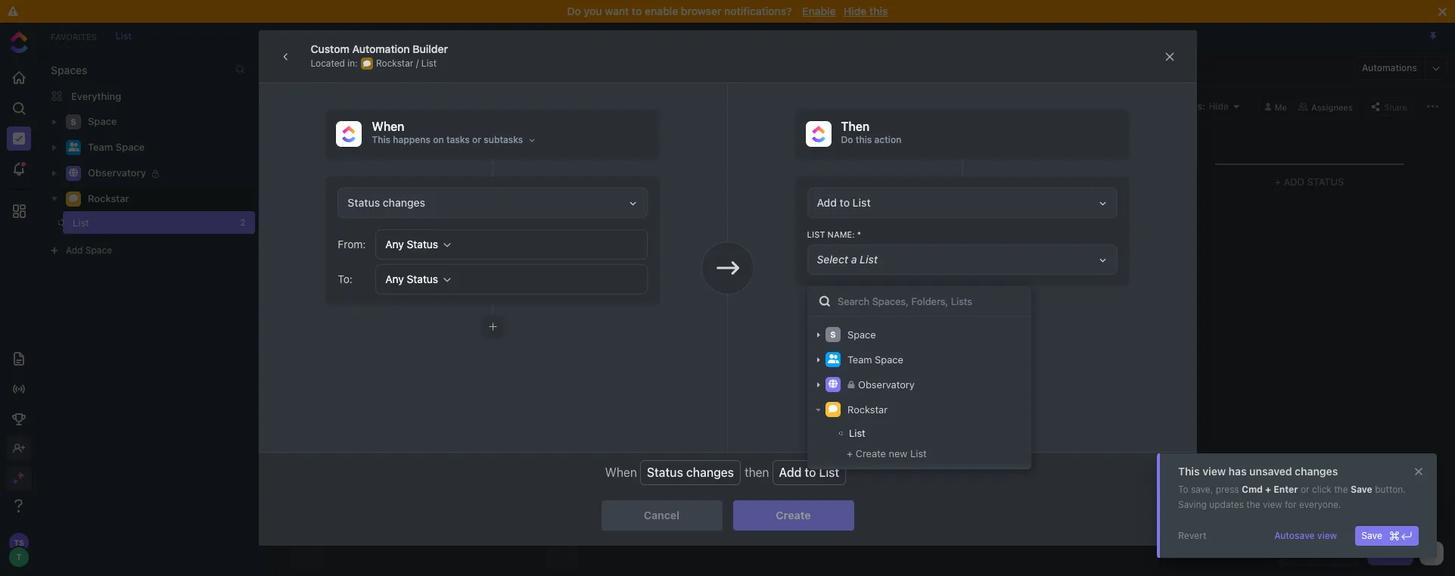 Task type: locate. For each thing, give the bounding box(es) containing it.
to:
[[338, 273, 353, 285]]

2 5 from the top
[[556, 229, 569, 235]]

1 vertical spatial team space
[[848, 354, 904, 366]]

when up cancel button
[[605, 466, 637, 479]]

0 horizontal spatial do
[[567, 5, 581, 17]]

+ down to:
[[351, 292, 357, 302]]

0 vertical spatial list link
[[108, 30, 139, 41]]

the down cmd
[[1247, 499, 1261, 510]]

status changes
[[647, 466, 734, 479]]

team space right user group icon
[[848, 354, 904, 366]]

date
[[423, 134, 442, 143]]

for
[[1285, 499, 1297, 510]]

comment image
[[69, 194, 78, 203]]

0 vertical spatial view
[[1203, 465, 1226, 478]]

a
[[851, 253, 857, 266], [556, 266, 569, 273]]

list right favorites on the top
[[116, 30, 132, 41]]

1 vertical spatial status
[[647, 466, 683, 479]]

team space right user group image
[[88, 141, 145, 153]]

to right the want
[[632, 5, 642, 17]]

0 horizontal spatial to
[[632, 5, 642, 17]]

has
[[1229, 465, 1247, 478]]

me
[[1275, 102, 1288, 112]]

updated
[[444, 134, 477, 143]]

share button
[[1367, 97, 1413, 115]]

1 horizontal spatial changes
[[1295, 465, 1339, 478]]

0 vertical spatial 5
[[556, 179, 569, 186]]

view
[[1203, 465, 1226, 478], [1263, 499, 1283, 510], [1318, 530, 1338, 541]]

2 horizontal spatial 0
[[1070, 178, 1076, 187]]

do
[[567, 5, 581, 17], [841, 134, 854, 145]]

2 l from the top
[[556, 260, 569, 266]]

updates
[[1210, 499, 1245, 510]]

+ inside this view has unsaved changes to save, press cmd + enter or click the save button. saving updates the view for everyone.
[[1266, 484, 1272, 495]]

l
[[556, 254, 569, 260], [556, 260, 569, 266]]

this
[[870, 5, 888, 17], [856, 134, 872, 145]]

list link down observatory link
[[58, 211, 230, 234]]

favorites
[[51, 31, 97, 41]]

list up the "search tasks..." text box
[[365, 64, 382, 76]]

1 0 from the left
[[664, 178, 669, 187]]

view down everyone.
[[1318, 530, 1338, 541]]

2 vertical spatial view
[[1318, 530, 1338, 541]]

from:
[[338, 238, 366, 251]]

observatory link
[[88, 161, 245, 185]]

view inside button
[[1318, 530, 1338, 541]]

space inside team space link
[[116, 141, 145, 153]]

1 vertical spatial when
[[605, 466, 637, 479]]

status up cancel
[[647, 466, 683, 479]]

0 vertical spatial this
[[870, 5, 888, 17]]

add down comment image
[[66, 245, 83, 256]]

1 horizontal spatial team space
[[848, 354, 904, 366]]

automations button
[[1355, 57, 1425, 79]]

time
[[343, 134, 363, 143]]

0 right blocked
[[664, 178, 669, 187]]

team space
[[88, 141, 145, 153], [848, 354, 904, 366]]

0 horizontal spatial team space
[[88, 141, 145, 153]]

1 horizontal spatial view
[[1263, 499, 1283, 510]]

add right then
[[779, 466, 802, 479]]

1 horizontal spatial team
[[848, 354, 873, 366]]

when up estimate
[[372, 120, 405, 133]]

saving
[[1179, 499, 1207, 510]]

a right select
[[851, 253, 857, 266]]

a inside dropdown button
[[851, 253, 857, 266]]

1 horizontal spatial 0
[[852, 178, 857, 187]]

list link right favorites on the top
[[108, 30, 139, 41]]

0 for closed
[[1070, 178, 1076, 187]]

save
[[1351, 484, 1373, 495], [1362, 530, 1383, 541]]

+ left create
[[847, 447, 853, 460]]

enable
[[803, 5, 836, 17]]

team
[[88, 141, 113, 153], [848, 354, 873, 366]]

do left you
[[567, 5, 581, 17]]

share
[[1385, 102, 1408, 112]]

2 0 from the left
[[852, 178, 857, 187]]

+ right cmd
[[1266, 484, 1272, 495]]

save down button.
[[1362, 530, 1383, 541]]

1 vertical spatial rockstar
[[848, 403, 888, 416]]

add space
[[66, 245, 112, 256]]

this right hide
[[870, 5, 888, 17]]

cmd
[[1242, 484, 1263, 495]]

to
[[632, 5, 642, 17], [805, 466, 816, 479]]

space
[[88, 115, 117, 127], [116, 141, 145, 153], [85, 245, 112, 256], [848, 329, 876, 341], [875, 354, 904, 366]]

save inside this view has unsaved changes to save, press cmd + enter or click the save button. saving updates the view for everyone.
[[1351, 484, 1373, 495]]

add to list
[[779, 466, 840, 479]]

0 horizontal spatial changes
[[687, 466, 734, 479]]

1 vertical spatial observatory
[[858, 379, 915, 391]]

cancel
[[644, 509, 680, 522]]

5 c o l l a p s e d
[[556, 229, 569, 301]]

board link
[[418, 58, 452, 86]]

1 vertical spatial view
[[1263, 499, 1283, 510]]

0 horizontal spatial observatory
[[88, 167, 146, 179]]

comment image
[[829, 405, 838, 414]]

0 vertical spatial when
[[372, 120, 405, 133]]

user group image
[[68, 143, 79, 152]]

status down assignees
[[1308, 175, 1345, 187]]

list link up the "search tasks..." text box
[[365, 58, 388, 86]]

list inside button
[[307, 61, 327, 75]]

list inside dropdown button
[[860, 253, 878, 266]]

1 horizontal spatial the
[[1335, 484, 1349, 495]]

rockstar right comment icon
[[848, 403, 888, 416]]

2 horizontal spatial view
[[1318, 530, 1338, 541]]

0 vertical spatial to
[[632, 5, 642, 17]]

0 horizontal spatial view
[[1203, 465, 1226, 478]]

save left button.
[[1351, 484, 1373, 495]]

+ create new list
[[847, 447, 927, 460]]

1 vertical spatial 5
[[556, 229, 569, 235]]

team right user group image
[[88, 141, 113, 153]]

1 horizontal spatial status
[[1308, 175, 1345, 187]]

the right click
[[1335, 484, 1349, 495]]

list up create
[[849, 427, 866, 439]]

assignees button
[[1294, 97, 1360, 115]]

observatory right globe image
[[858, 379, 915, 391]]

list down *
[[860, 253, 878, 266]]

unsaved
[[1250, 465, 1293, 478]]

0 right closed
[[1070, 178, 1076, 187]]

+
[[1275, 175, 1282, 187], [351, 292, 357, 302], [847, 447, 853, 460], [1266, 484, 1272, 495]]

team right user group icon
[[848, 354, 873, 366]]

1 horizontal spatial when
[[605, 466, 637, 479]]

3 0 from the left
[[1070, 178, 1076, 187]]

rockstar right comment image
[[88, 192, 129, 205]]

observatory right globe icon
[[88, 167, 146, 179]]

1 vertical spatial team
[[848, 354, 873, 366]]

5 for 5 c o l l a p s e d
[[556, 229, 569, 235]]

list up trap
[[350, 224, 363, 233]]

l down o
[[556, 260, 569, 266]]

0 horizontal spatial team
[[88, 141, 113, 153]]

1 5 from the top
[[556, 179, 569, 186]]

changes up click
[[1295, 465, 1339, 478]]

when
[[372, 120, 405, 133], [605, 466, 637, 479]]

do down then
[[841, 134, 854, 145]]

browser
[[681, 5, 722, 17]]

this down then
[[856, 134, 872, 145]]

0 vertical spatial rockstar
[[88, 192, 129, 205]]

select
[[817, 253, 849, 266]]

1 horizontal spatial a
[[851, 253, 857, 266]]

redo
[[812, 176, 839, 188]]

+ for + add subtask
[[351, 292, 357, 302]]

list up search
[[307, 61, 327, 75]]

board
[[418, 64, 446, 77]]

0 horizontal spatial 0
[[664, 178, 669, 187]]

a up the s
[[556, 266, 569, 273]]

0 horizontal spatial the
[[1247, 499, 1261, 510]]

l down c
[[556, 254, 569, 260]]

then
[[841, 120, 870, 133]]

add
[[1284, 175, 1305, 187], [66, 245, 83, 256], [359, 292, 377, 302], [779, 466, 802, 479]]

this
[[1179, 465, 1200, 478]]

1 horizontal spatial rockstar
[[848, 403, 888, 416]]

1 vertical spatial do
[[841, 134, 854, 145]]

0 right redo
[[852, 178, 857, 187]]

view up save,
[[1203, 465, 1226, 478]]

+ for + create new list
[[847, 447, 853, 460]]

trap
[[350, 238, 370, 250]]

list
[[116, 30, 132, 41], [307, 61, 327, 75], [365, 64, 382, 76], [73, 217, 89, 229], [350, 224, 363, 233], [807, 229, 826, 239], [860, 253, 878, 266], [849, 427, 866, 439], [911, 447, 927, 460], [819, 466, 840, 479]]

1 vertical spatial save
[[1362, 530, 1383, 541]]

this inside the then do this action
[[856, 134, 872, 145]]

save button
[[1356, 526, 1419, 546]]

save inside button
[[1362, 530, 1383, 541]]

0 vertical spatial team space
[[88, 141, 145, 153]]

+ down the me
[[1275, 175, 1282, 187]]

this view has unsaved changes to save, press cmd + enter or click the save button. saving updates the view for everyone.
[[1179, 465, 1406, 510]]

1 horizontal spatial do
[[841, 134, 854, 145]]

enable
[[645, 5, 678, 17]]

view left for
[[1263, 499, 1283, 510]]

rockstar
[[88, 192, 129, 205], [848, 403, 888, 416]]

list down comment icon
[[819, 466, 840, 479]]

to
[[1179, 484, 1189, 495]]

do you want to enable browser notifications? enable hide this
[[567, 5, 888, 17]]

e
[[556, 287, 569, 293]]

task
[[1388, 547, 1408, 559]]

1 horizontal spatial to
[[805, 466, 816, 479]]

0 vertical spatial team
[[88, 141, 113, 153]]

status
[[1308, 175, 1345, 187], [647, 466, 683, 479]]

0
[[664, 178, 669, 187], [852, 178, 857, 187], [1070, 178, 1076, 187]]

changes left then
[[687, 466, 734, 479]]

team space link
[[88, 136, 245, 160]]

1 vertical spatial this
[[856, 134, 872, 145]]

to right then
[[805, 466, 816, 479]]

sorting
[[284, 133, 315, 144]]

0 vertical spatial save
[[1351, 484, 1373, 495]]

list inside list trap
[[350, 224, 363, 233]]

changes inside this view has unsaved changes to save, press cmd + enter or click the save button. saving updates the view for everyone.
[[1295, 465, 1339, 478]]

the
[[1335, 484, 1349, 495], [1247, 499, 1261, 510]]



Task type: vqa. For each thing, say whether or not it's contained in the screenshot.


Task type: describe. For each thing, give the bounding box(es) containing it.
1 vertical spatial list link
[[365, 58, 388, 86]]

blocked
[[605, 176, 651, 188]]

press
[[1216, 484, 1240, 495]]

Search tasks... text field
[[308, 96, 434, 117]]

autosave view
[[1275, 530, 1338, 541]]

1 vertical spatial to
[[805, 466, 816, 479]]

do inside the then do this action
[[841, 134, 854, 145]]

+ add status
[[1275, 175, 1345, 187]]

closed
[[1018, 176, 1058, 188]]

name:
[[828, 229, 855, 239]]

then
[[745, 466, 770, 479]]

0 for blocked
[[664, 178, 669, 187]]

o
[[556, 246, 569, 254]]

action
[[875, 134, 902, 145]]

s
[[556, 280, 569, 287]]

tasks...
[[340, 100, 371, 112]]

0 vertical spatial status
[[1308, 175, 1345, 187]]

everything
[[71, 90, 121, 102]]

sorting by
[[284, 133, 327, 144]]

0 vertical spatial observatory
[[88, 167, 146, 179]]

cancel button
[[601, 500, 723, 531]]

1 l from the top
[[556, 254, 569, 260]]

or
[[1301, 484, 1310, 495]]

subtask
[[379, 292, 417, 302]]

0 horizontal spatial status
[[647, 466, 683, 479]]

0 vertical spatial the
[[1335, 484, 1349, 495]]

date updated
[[423, 134, 477, 143]]

add left the subtask
[[359, 292, 377, 302]]

rockstar link
[[88, 187, 245, 211]]

by
[[317, 133, 327, 144]]

add down the me
[[1284, 175, 1305, 187]]

spaces link
[[39, 64, 87, 76]]

notifications?
[[725, 5, 792, 17]]

estimate
[[365, 134, 399, 143]]

list down comment image
[[73, 217, 89, 229]]

autosave view button
[[1269, 526, 1344, 546]]

me button
[[1260, 97, 1294, 115]]

globe image
[[69, 168, 78, 177]]

everything link
[[39, 84, 264, 108]]

space inside space link
[[88, 115, 117, 127]]

list right new
[[911, 447, 927, 460]]

2
[[240, 217, 245, 227]]

clickup image
[[812, 126, 826, 142]]

new
[[889, 447, 908, 460]]

space link
[[88, 110, 245, 134]]

list trap
[[350, 224, 370, 250]]

list name: *
[[807, 229, 862, 239]]

pending
[[350, 176, 394, 188]]

automations
[[1363, 62, 1418, 73]]

1 horizontal spatial observatory
[[858, 379, 915, 391]]

select a list
[[817, 253, 878, 266]]

+ add subtask
[[351, 292, 417, 302]]

globe image
[[829, 380, 838, 389]]

search
[[308, 100, 338, 112]]

+ for + add status
[[1275, 175, 1282, 187]]

list left name:
[[807, 229, 826, 239]]

assignees
[[1312, 102, 1354, 112]]

create
[[856, 447, 886, 460]]

time estimate
[[343, 134, 399, 143]]

everyone.
[[1300, 499, 1342, 510]]

list button
[[301, 51, 327, 85]]

1 vertical spatial the
[[1247, 499, 1261, 510]]

p
[[556, 273, 569, 280]]

2 vertical spatial list link
[[58, 211, 230, 234]]

view for this
[[1203, 465, 1226, 478]]

you
[[584, 5, 602, 17]]

5 for 5
[[556, 179, 569, 186]]

button.
[[1376, 484, 1406, 495]]

hide
[[844, 5, 867, 17]]

autosave
[[1275, 530, 1315, 541]]

revert button
[[1173, 526, 1213, 546]]

0 horizontal spatial a
[[556, 266, 569, 273]]

then do this action
[[841, 120, 902, 145]]

save,
[[1191, 484, 1214, 495]]

0 horizontal spatial rockstar
[[88, 192, 129, 205]]

0 for redo
[[852, 178, 857, 187]]

clickup image
[[342, 126, 356, 142]]

Search Spaces, Folders, Lists text field
[[808, 286, 1032, 316]]

search tasks...
[[308, 100, 371, 112]]

spaces
[[51, 64, 87, 76]]

want
[[605, 5, 629, 17]]

0 horizontal spatial when
[[372, 120, 405, 133]]

d
[[556, 293, 569, 301]]

enter
[[1274, 484, 1299, 495]]

0 vertical spatial do
[[567, 5, 581, 17]]

c
[[556, 238, 569, 246]]

1
[[407, 178, 411, 187]]

click
[[1313, 484, 1332, 495]]

user group image
[[828, 355, 839, 364]]

select a list button
[[807, 245, 1118, 275]]

*
[[858, 229, 862, 239]]

assignee
[[501, 134, 537, 143]]

revert
[[1179, 530, 1207, 541]]

view for autosave
[[1318, 530, 1338, 541]]



